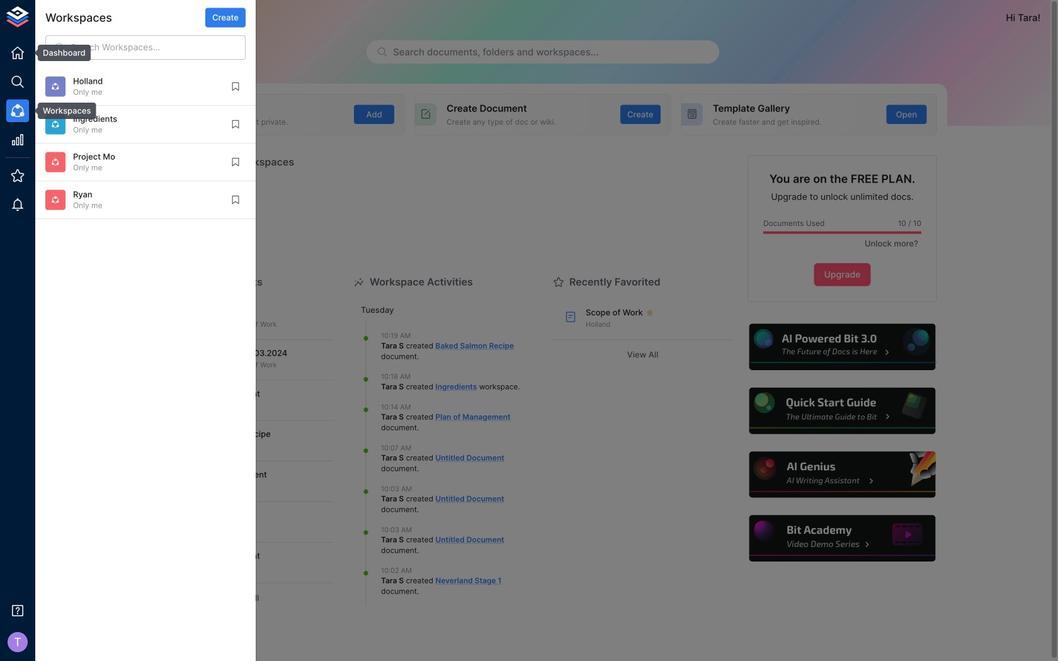 Task type: describe. For each thing, give the bounding box(es) containing it.
2 bookmark image from the top
[[230, 119, 241, 130]]

1 tooltip from the top
[[29, 45, 91, 61]]

4 help image from the top
[[748, 514, 938, 564]]

2 tooltip from the top
[[29, 103, 96, 119]]

2 help image from the top
[[748, 386, 938, 436]]

1 bookmark image from the top
[[230, 81, 241, 92]]



Task type: vqa. For each thing, say whether or not it's contained in the screenshot.
2nd Tooltip from the bottom of the page
yes



Task type: locate. For each thing, give the bounding box(es) containing it.
2 vertical spatial bookmark image
[[230, 157, 241, 168]]

tooltip
[[29, 45, 91, 61], [29, 103, 96, 119]]

0 vertical spatial bookmark image
[[230, 81, 241, 92]]

1 vertical spatial tooltip
[[29, 103, 96, 119]]

bookmark image
[[230, 194, 241, 206]]

0 vertical spatial tooltip
[[29, 45, 91, 61]]

1 vertical spatial bookmark image
[[230, 119, 241, 130]]

Search Workspaces... text field
[[71, 35, 246, 60]]

3 help image from the top
[[748, 450, 938, 500]]

bookmark image
[[230, 81, 241, 92], [230, 119, 241, 130], [230, 157, 241, 168]]

help image
[[748, 322, 938, 372], [748, 386, 938, 436], [748, 450, 938, 500], [748, 514, 938, 564]]

1 help image from the top
[[748, 322, 938, 372]]

3 bookmark image from the top
[[230, 157, 241, 168]]



